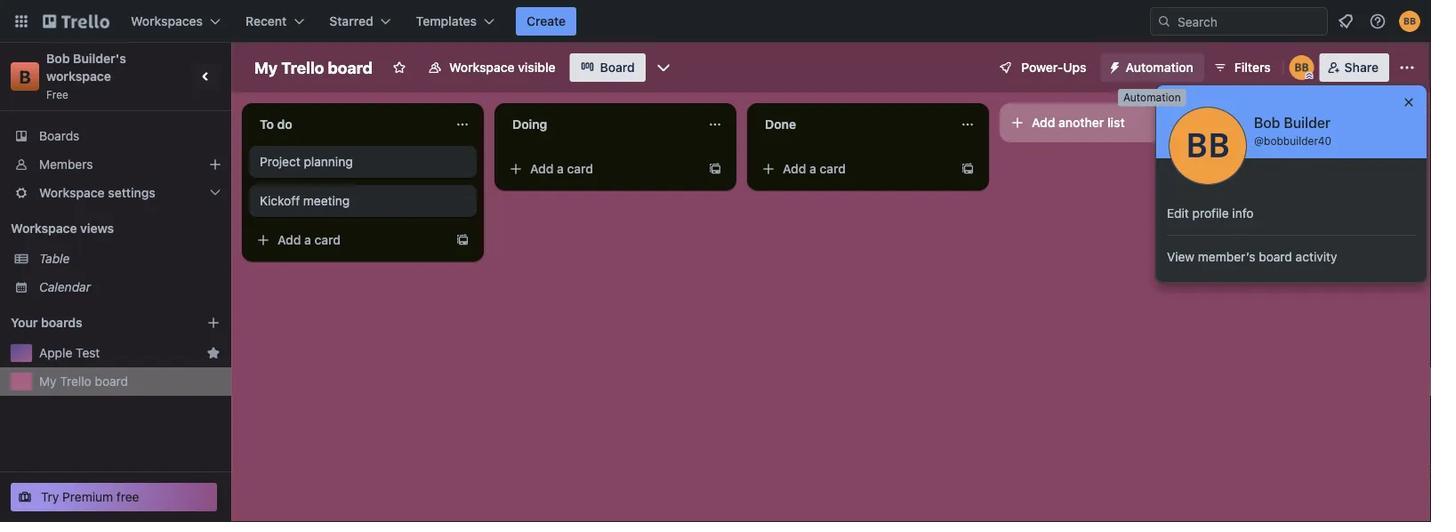 Task type: describe. For each thing, give the bounding box(es) containing it.
project
[[260, 154, 300, 169]]

workspace navigation collapse icon image
[[194, 64, 219, 89]]

add for to do
[[278, 233, 301, 247]]

board link
[[570, 53, 646, 82]]

back to home image
[[43, 7, 109, 36]]

filters
[[1234, 60, 1271, 75]]

starred button
[[319, 7, 402, 36]]

add another list
[[1032, 115, 1125, 130]]

add a card for done
[[783, 161, 846, 176]]

bob for builder
[[1254, 114, 1280, 131]]

workspace visible button
[[417, 53, 566, 82]]

view
[[1167, 249, 1195, 264]]

try premium free button
[[11, 483, 217, 511]]

automation tooltip
[[1118, 89, 1186, 106]]

workspace
[[46, 69, 111, 84]]

card for doing
[[567, 161, 593, 176]]

table link
[[39, 250, 221, 268]]

do
[[277, 117, 292, 132]]

add a card for doing
[[530, 161, 593, 176]]

visible
[[518, 60, 556, 75]]

primary element
[[0, 0, 1431, 43]]

star or unstar board image
[[392, 60, 406, 75]]

bob for builder's
[[46, 51, 70, 66]]

search image
[[1157, 14, 1171, 28]]

filters button
[[1208, 53, 1276, 82]]

1 vertical spatial my trello board
[[39, 374, 128, 389]]

add for doing
[[530, 161, 554, 176]]

create
[[527, 14, 566, 28]]

add a card button for done
[[754, 155, 954, 183]]

workspace visible
[[449, 60, 556, 75]]

automation inside tooltip
[[1123, 91, 1181, 104]]

workspace views
[[11, 221, 114, 236]]

workspace for workspace visible
[[449, 60, 515, 75]]

try premium free
[[41, 490, 139, 504]]

boards
[[41, 315, 82, 330]]

my trello board inside text field
[[254, 58, 373, 77]]

add a card for to do
[[278, 233, 341, 247]]

your boards
[[11, 315, 82, 330]]

add inside 'button'
[[1032, 115, 1055, 130]]

switch to… image
[[12, 12, 30, 30]]

b link
[[11, 62, 39, 91]]

recent button
[[235, 7, 315, 36]]

my trello board link
[[39, 373, 221, 390]]

open information menu image
[[1369, 12, 1387, 30]]

automation button
[[1101, 53, 1204, 82]]

customize views image
[[654, 59, 672, 76]]

card for to do
[[314, 233, 341, 247]]

table
[[39, 251, 70, 266]]

recent
[[246, 14, 287, 28]]

bobbuilder40
[[1264, 134, 1332, 147]]

builder
[[1284, 114, 1331, 131]]

create from template… image
[[455, 233, 470, 247]]

to do
[[260, 117, 292, 132]]

list
[[1107, 115, 1125, 130]]

free
[[46, 88, 68, 101]]

share
[[1345, 60, 1379, 75]]

Board name text field
[[245, 53, 382, 82]]

my inside text field
[[254, 58, 278, 77]]

workspaces button
[[120, 7, 231, 36]]

add board image
[[206, 316, 221, 330]]

this member is an admin of this board. image
[[1305, 72, 1313, 80]]



Task type: locate. For each thing, give the bounding box(es) containing it.
a down kickoff meeting
[[304, 233, 311, 247]]

board inside text field
[[328, 58, 373, 77]]

member's
[[1198, 249, 1255, 264]]

workspaces
[[131, 14, 203, 28]]

done
[[765, 117, 796, 132]]

2 horizontal spatial board
[[1259, 249, 1292, 264]]

0 vertical spatial bob
[[46, 51, 70, 66]]

add
[[1032, 115, 1055, 130], [530, 161, 554, 176], [783, 161, 806, 176], [278, 233, 301, 247]]

try
[[41, 490, 59, 504]]

2 vertical spatial board
[[95, 374, 128, 389]]

0 vertical spatial bob builder (bobbuilder40) image
[[1399, 11, 1420, 32]]

info
[[1232, 206, 1254, 221]]

workspace down templates dropdown button
[[449, 60, 515, 75]]

edit
[[1167, 206, 1189, 221]]

add down doing
[[530, 161, 554, 176]]

card for done
[[820, 161, 846, 176]]

2 horizontal spatial a
[[810, 161, 816, 176]]

0 horizontal spatial create from template… image
[[708, 162, 722, 176]]

my down recent
[[254, 58, 278, 77]]

@
[[1254, 134, 1264, 147]]

1 vertical spatial trello
[[60, 374, 91, 389]]

templates button
[[405, 7, 505, 36]]

starred
[[329, 14, 373, 28]]

1 vertical spatial bob builder (bobbuilder40) image
[[1169, 107, 1247, 185]]

board
[[328, 58, 373, 77], [1259, 249, 1292, 264], [95, 374, 128, 389]]

profile
[[1192, 206, 1229, 221]]

bob up workspace
[[46, 51, 70, 66]]

1 horizontal spatial my trello board
[[254, 58, 373, 77]]

bob builder (bobbuilder40) image
[[1399, 11, 1420, 32], [1169, 107, 1247, 185]]

workspace for workspace views
[[11, 221, 77, 236]]

starred icon image
[[206, 346, 221, 360]]

1 horizontal spatial trello
[[281, 58, 324, 77]]

workspace inside popup button
[[39, 185, 105, 200]]

Search field
[[1171, 8, 1327, 35]]

bob builder (bobbuilder40) image right open information menu image on the right top
[[1399, 11, 1420, 32]]

0 horizontal spatial bob
[[46, 51, 70, 66]]

calendar
[[39, 280, 91, 294]]

workspace settings
[[39, 185, 156, 200]]

add a card button down done text box
[[754, 155, 954, 183]]

to
[[260, 117, 274, 132]]

1 horizontal spatial my
[[254, 58, 278, 77]]

activity
[[1296, 249, 1337, 264]]

add a card button down doing "text box"
[[502, 155, 701, 183]]

add down done on the right of page
[[783, 161, 806, 176]]

trello down "apple test"
[[60, 374, 91, 389]]

templates
[[416, 14, 477, 28]]

members
[[39, 157, 93, 172]]

card
[[567, 161, 593, 176], [820, 161, 846, 176], [314, 233, 341, 247]]

meeting
[[303, 193, 350, 208]]

kickoff meeting link
[[260, 192, 466, 210]]

card down meeting
[[314, 233, 341, 247]]

view member's board activity
[[1167, 249, 1337, 264]]

workspace settings button
[[0, 179, 231, 207]]

1 vertical spatial workspace
[[39, 185, 105, 200]]

card down done text box
[[820, 161, 846, 176]]

doing
[[512, 117, 547, 132]]

free
[[116, 490, 139, 504]]

add for done
[[783, 161, 806, 176]]

bob inside 'bob builder @ bobbuilder40'
[[1254, 114, 1280, 131]]

test
[[76, 346, 100, 360]]

my
[[254, 58, 278, 77], [39, 374, 57, 389]]

calendar link
[[39, 278, 221, 296]]

2 horizontal spatial add a card button
[[754, 155, 954, 183]]

kickoff meeting
[[260, 193, 350, 208]]

bob up @
[[1254, 114, 1280, 131]]

To do text field
[[249, 110, 445, 139]]

settings
[[108, 185, 156, 200]]

board down starred
[[328, 58, 373, 77]]

trello inside text field
[[281, 58, 324, 77]]

1 vertical spatial my
[[39, 374, 57, 389]]

1 horizontal spatial create from template… image
[[961, 162, 975, 176]]

ups
[[1063, 60, 1087, 75]]

show menu image
[[1398, 59, 1416, 76]]

create from template… image
[[708, 162, 722, 176], [961, 162, 975, 176]]

my down the apple
[[39, 374, 57, 389]]

bob builder's workspace free
[[46, 51, 129, 101]]

power-ups button
[[986, 53, 1097, 82]]

automation down 'automation' button
[[1123, 91, 1181, 104]]

Doing text field
[[502, 110, 697, 139]]

bob builder (bobbuilder40) image left @
[[1169, 107, 1247, 185]]

0 horizontal spatial a
[[304, 233, 311, 247]]

0 horizontal spatial add a card
[[278, 233, 341, 247]]

apple test link
[[39, 344, 199, 362]]

bob
[[46, 51, 70, 66], [1254, 114, 1280, 131]]

automation
[[1126, 60, 1193, 75], [1123, 91, 1181, 104]]

my trello board down starred
[[254, 58, 373, 77]]

0 horizontal spatial my trello board
[[39, 374, 128, 389]]

workspace for workspace settings
[[39, 185, 105, 200]]

edit profile info
[[1167, 206, 1254, 221]]

add a card down kickoff meeting
[[278, 233, 341, 247]]

a for doing
[[557, 161, 564, 176]]

1 horizontal spatial board
[[328, 58, 373, 77]]

boards link
[[0, 122, 231, 150]]

workspace
[[449, 60, 515, 75], [39, 185, 105, 200], [11, 221, 77, 236]]

create button
[[516, 7, 577, 36]]

a
[[557, 161, 564, 176], [810, 161, 816, 176], [304, 233, 311, 247]]

0 horizontal spatial add a card button
[[249, 226, 448, 254]]

board left activity
[[1259, 249, 1292, 264]]

a down doing "text box"
[[557, 161, 564, 176]]

members link
[[0, 150, 231, 179]]

automation inside button
[[1126, 60, 1193, 75]]

2 create from template… image from the left
[[961, 162, 975, 176]]

0 vertical spatial my trello board
[[254, 58, 373, 77]]

trello down recent dropdown button
[[281, 58, 324, 77]]

automation up automation tooltip
[[1126, 60, 1193, 75]]

add a card button for doing
[[502, 155, 701, 183]]

apple test
[[39, 346, 100, 360]]

1 horizontal spatial bob builder (bobbuilder40) image
[[1399, 11, 1420, 32]]

apple
[[39, 346, 72, 360]]

my trello board down test
[[39, 374, 128, 389]]

bob builder (bobbuilder40) image
[[1289, 55, 1314, 80]]

kickoff
[[260, 193, 300, 208]]

views
[[80, 221, 114, 236]]

project planning link
[[260, 153, 466, 171]]

1 vertical spatial bob
[[1254, 114, 1280, 131]]

your
[[11, 315, 38, 330]]

add a card down done on the right of page
[[783, 161, 846, 176]]

planning
[[304, 154, 353, 169]]

1 horizontal spatial a
[[557, 161, 564, 176]]

board
[[600, 60, 635, 75]]

bob builder's workspace link
[[46, 51, 129, 84]]

sm image
[[1101, 53, 1126, 78]]

1 create from template… image from the left
[[708, 162, 722, 176]]

0 horizontal spatial my
[[39, 374, 57, 389]]

0 vertical spatial workspace
[[449, 60, 515, 75]]

power-ups
[[1021, 60, 1087, 75]]

1 horizontal spatial bob
[[1254, 114, 1280, 131]]

1 vertical spatial automation
[[1123, 91, 1181, 104]]

workspace down members
[[39, 185, 105, 200]]

bob builder @ bobbuilder40
[[1254, 114, 1332, 147]]

2 horizontal spatial add a card
[[783, 161, 846, 176]]

workspace inside button
[[449, 60, 515, 75]]

my trello board
[[254, 58, 373, 77], [39, 374, 128, 389]]

bob inside the bob builder's workspace free
[[46, 51, 70, 66]]

1 horizontal spatial add a card
[[530, 161, 593, 176]]

add a card button
[[502, 155, 701, 183], [754, 155, 954, 183], [249, 226, 448, 254]]

premium
[[62, 490, 113, 504]]

add a card down doing
[[530, 161, 593, 176]]

0 vertical spatial my
[[254, 58, 278, 77]]

add a card button for to do
[[249, 226, 448, 254]]

a for to do
[[304, 233, 311, 247]]

0 horizontal spatial board
[[95, 374, 128, 389]]

close image
[[1402, 95, 1416, 109]]

create from template… image for doing
[[708, 162, 722, 176]]

0 notifications image
[[1335, 11, 1356, 32]]

add left the another
[[1032, 115, 1055, 130]]

b
[[19, 66, 31, 87]]

2 vertical spatial workspace
[[11, 221, 77, 236]]

Done text field
[[754, 110, 950, 139]]

0 vertical spatial trello
[[281, 58, 324, 77]]

a for done
[[810, 161, 816, 176]]

add a card
[[530, 161, 593, 176], [783, 161, 846, 176], [278, 233, 341, 247]]

project planning
[[260, 154, 353, 169]]

a down done text box
[[810, 161, 816, 176]]

another
[[1059, 115, 1104, 130]]

1 horizontal spatial add a card button
[[502, 155, 701, 183]]

0 horizontal spatial trello
[[60, 374, 91, 389]]

1 vertical spatial board
[[1259, 249, 1292, 264]]

share button
[[1320, 53, 1389, 82]]

add a card button down kickoff meeting link
[[249, 226, 448, 254]]

2 horizontal spatial card
[[820, 161, 846, 176]]

0 horizontal spatial card
[[314, 233, 341, 247]]

card down doing "text box"
[[567, 161, 593, 176]]

0 vertical spatial automation
[[1126, 60, 1193, 75]]

your boards with 2 items element
[[11, 312, 180, 334]]

create from template… image for done
[[961, 162, 975, 176]]

add another list button
[[1000, 103, 1242, 142]]

0 horizontal spatial bob builder (bobbuilder40) image
[[1169, 107, 1247, 185]]

workspace up table
[[11, 221, 77, 236]]

add down kickoff on the left of the page
[[278, 233, 301, 247]]

board down apple test link
[[95, 374, 128, 389]]

0 vertical spatial board
[[328, 58, 373, 77]]

power-
[[1021, 60, 1063, 75]]

trello
[[281, 58, 324, 77], [60, 374, 91, 389]]

builder's
[[73, 51, 126, 66]]

1 horizontal spatial card
[[567, 161, 593, 176]]

boards
[[39, 129, 79, 143]]



Task type: vqa. For each thing, say whether or not it's contained in the screenshot.
'card' to the middle
yes



